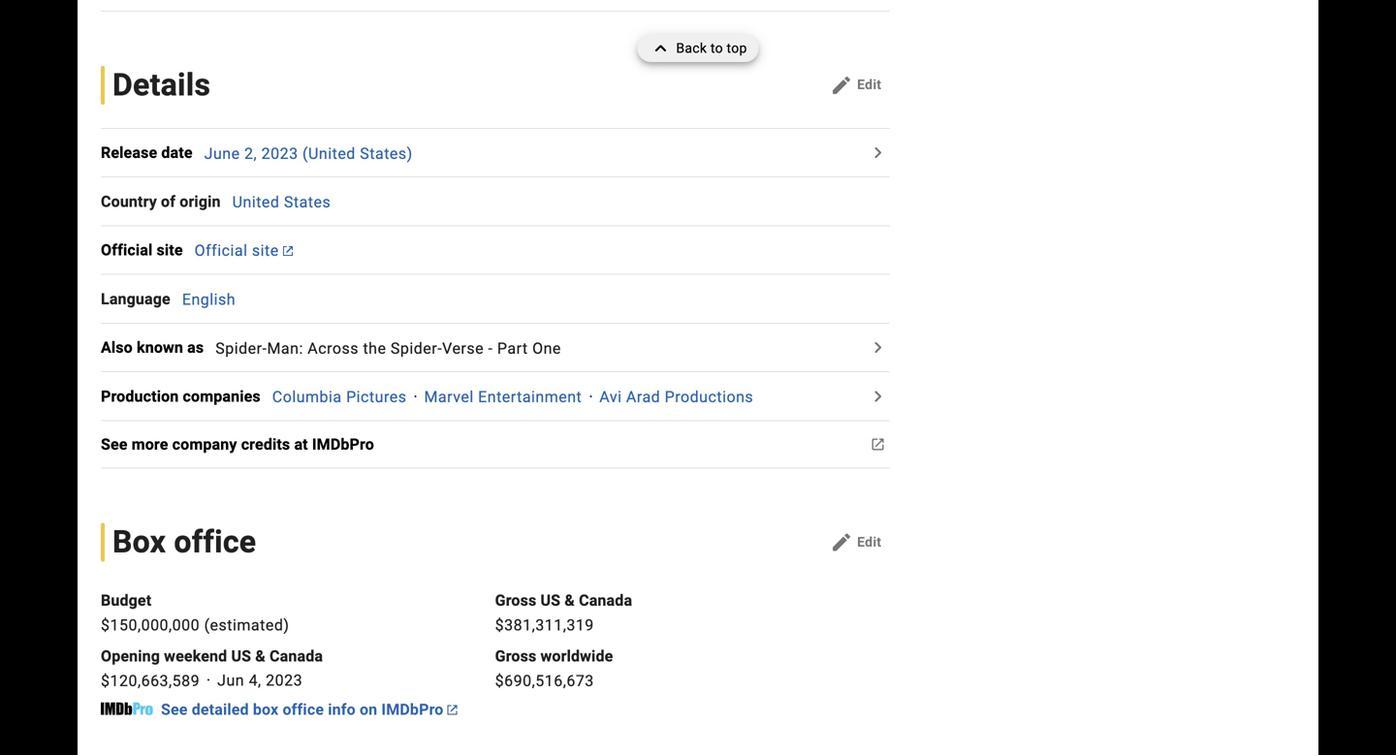 Task type: vqa. For each thing, say whether or not it's contained in the screenshot.
to
yes



Task type: locate. For each thing, give the bounding box(es) containing it.
1 edit from the top
[[857, 77, 882, 93]]

2 edit button from the top
[[822, 527, 889, 558]]

site
[[157, 241, 183, 259], [252, 242, 279, 260]]

united states button
[[232, 193, 331, 211]]

edit button for details
[[822, 70, 889, 101]]

imdbpro
[[312, 435, 374, 454], [381, 701, 444, 719]]

credits
[[241, 435, 290, 454]]

0 vertical spatial canada
[[579, 591, 632, 610]]

company
[[172, 435, 237, 454]]

& up the $381,311,319
[[565, 591, 575, 610]]

see more image
[[866, 336, 889, 359], [866, 433, 889, 456]]

1 horizontal spatial see
[[161, 701, 188, 719]]

gross inside 'gross us & canada $381,311,319'
[[495, 591, 537, 610]]

0 horizontal spatial official site
[[101, 241, 183, 259]]

us up the $381,311,319
[[541, 591, 561, 610]]

office right box
[[283, 701, 324, 719]]

official up the english
[[195, 242, 248, 260]]

1 vertical spatial see more image
[[866, 433, 889, 456]]

0 horizontal spatial us
[[231, 647, 251, 665]]

states)
[[360, 144, 413, 163]]

1 vertical spatial imdbpro
[[381, 701, 444, 719]]

2 gross from the top
[[495, 647, 537, 665]]

info
[[328, 701, 356, 719]]

0 vertical spatial edit button
[[822, 70, 889, 101]]

see left more
[[101, 435, 128, 454]]

spider- right the the on the top left
[[391, 339, 442, 358]]

1 horizontal spatial spider-
[[391, 339, 442, 358]]

1 vertical spatial &
[[255, 647, 266, 665]]

on
[[360, 701, 377, 719]]

top
[[727, 40, 747, 56]]

see more image for production companies
[[866, 385, 889, 408]]

1 horizontal spatial official
[[195, 242, 248, 260]]

1 vertical spatial see more image
[[866, 385, 889, 408]]

pictures
[[346, 388, 407, 406]]

0 vertical spatial imdbpro
[[312, 435, 374, 454]]

gross inside gross worldwide $690,516,673
[[495, 647, 537, 665]]

budget
[[101, 591, 152, 610]]

united states
[[232, 193, 331, 211]]

production companies
[[101, 387, 261, 406]]

back to top
[[676, 40, 747, 56]]

back
[[676, 40, 707, 56]]

1 vertical spatial office
[[283, 701, 324, 719]]

launch inline image
[[283, 246, 293, 256]]

box
[[112, 524, 166, 560]]

2,
[[244, 144, 257, 163]]

us up jun
[[231, 647, 251, 665]]

gross up $690,516,673
[[495, 647, 537, 665]]

see detailed box office info on imdbpro
[[161, 701, 444, 719]]

june
[[204, 144, 240, 163]]

& inside 'gross us & canada $381,311,319'
[[565, 591, 575, 610]]

1 horizontal spatial canada
[[579, 591, 632, 610]]

columbia
[[272, 388, 342, 406]]

spider- right as
[[216, 339, 267, 358]]

2 see more image from the top
[[866, 385, 889, 408]]

june 2, 2023 (united states)
[[204, 144, 413, 163]]

official site left launch inline image
[[195, 242, 279, 260]]

box
[[253, 701, 279, 719]]

gross us & canada $381,311,319
[[495, 591, 632, 634]]

official
[[101, 241, 153, 259], [195, 242, 248, 260]]

2 see more image from the top
[[866, 433, 889, 456]]

gross up the $381,311,319
[[495, 591, 537, 610]]

office inside button
[[283, 701, 324, 719]]

2023
[[261, 144, 298, 163], [266, 672, 303, 690]]

worldwide
[[541, 647, 613, 665]]

1 vertical spatial see
[[161, 701, 188, 719]]

0 vertical spatial gross
[[495, 591, 537, 610]]

0 horizontal spatial office
[[174, 524, 256, 560]]

site left launch inline image
[[252, 242, 279, 260]]

avi arad productions
[[599, 388, 754, 406]]

official down country
[[101, 241, 153, 259]]

edit right edit icon
[[857, 534, 882, 550]]

expand less image
[[649, 35, 676, 62]]

2023 for 4,
[[266, 672, 303, 690]]

1 vertical spatial us
[[231, 647, 251, 665]]

imdbpro right at
[[312, 435, 374, 454]]

site inside the see more element
[[157, 241, 183, 259]]

date
[[161, 144, 193, 162]]

2 edit from the top
[[857, 534, 882, 550]]

box office
[[112, 524, 256, 560]]

0 vertical spatial &
[[565, 591, 575, 610]]

country
[[101, 192, 157, 211]]

edit button
[[822, 70, 889, 101], [822, 527, 889, 558]]

edit for details
[[857, 77, 882, 93]]

at
[[294, 435, 308, 454]]

columbia pictures button
[[272, 388, 407, 406]]

0 horizontal spatial imdbpro
[[312, 435, 374, 454]]

edit right edit image
[[857, 77, 882, 93]]

0 vertical spatial see more image
[[866, 336, 889, 359]]

0 vertical spatial 2023
[[261, 144, 298, 163]]

2023 right "2,"
[[261, 144, 298, 163]]

also known as
[[101, 338, 204, 357]]

0 vertical spatial us
[[541, 591, 561, 610]]

edit
[[857, 77, 882, 93], [857, 534, 882, 550]]

gross
[[495, 591, 537, 610], [495, 647, 537, 665]]

1 horizontal spatial &
[[565, 591, 575, 610]]

english button
[[182, 290, 236, 309]]

1 horizontal spatial official site
[[195, 242, 279, 260]]

more
[[132, 435, 168, 454]]

official site up the language
[[101, 241, 183, 259]]

0 horizontal spatial see
[[101, 435, 128, 454]]

1 vertical spatial gross
[[495, 647, 537, 665]]

language
[[101, 290, 171, 308]]

0 vertical spatial see
[[101, 435, 128, 454]]

known
[[137, 338, 183, 357]]

official for the see more element
[[101, 241, 153, 259]]

2 spider- from the left
[[391, 339, 442, 358]]

1 see more image from the top
[[866, 141, 889, 164]]

us
[[541, 591, 561, 610], [231, 647, 251, 665]]

1 horizontal spatial imdbpro
[[381, 701, 444, 719]]

0 horizontal spatial official
[[101, 241, 153, 259]]

verse
[[442, 339, 484, 358]]

office up budget $150,000,000 (estimated)
[[174, 524, 256, 560]]

canada up worldwide
[[579, 591, 632, 610]]

1 vertical spatial 2023
[[266, 672, 303, 690]]

see down $120,663,589
[[161, 701, 188, 719]]

0 horizontal spatial spider-
[[216, 339, 267, 358]]

also
[[101, 338, 133, 357]]

site for the see more element
[[157, 241, 183, 259]]

1 vertical spatial canada
[[270, 647, 323, 665]]

man:
[[267, 339, 303, 358]]

official for 'official site' button
[[195, 242, 248, 260]]

&
[[565, 591, 575, 610], [255, 647, 266, 665]]

detailed
[[192, 701, 249, 719]]

1 vertical spatial edit
[[857, 534, 882, 550]]

$150,000,000
[[101, 616, 200, 634]]

1 horizontal spatial site
[[252, 242, 279, 260]]

avi
[[599, 388, 622, 406]]

production
[[101, 387, 179, 406]]

canada up jun 4, 2023
[[270, 647, 323, 665]]

0 horizontal spatial canada
[[270, 647, 323, 665]]

0 vertical spatial see more image
[[866, 141, 889, 164]]

jun 4, 2023
[[217, 672, 303, 690]]

1 horizontal spatial office
[[283, 701, 324, 719]]

$381,311,319
[[495, 616, 594, 634]]

(united
[[303, 144, 356, 163]]

0 horizontal spatial site
[[157, 241, 183, 259]]

see
[[101, 435, 128, 454], [161, 701, 188, 719]]

0 vertical spatial edit
[[857, 77, 882, 93]]

1 vertical spatial edit button
[[822, 527, 889, 558]]

4,
[[249, 672, 261, 690]]

0 horizontal spatial &
[[255, 647, 266, 665]]

spider-
[[216, 339, 267, 358], [391, 339, 442, 358]]

1 spider- from the left
[[216, 339, 267, 358]]

official site inside the see more element
[[101, 241, 183, 259]]

office
[[174, 524, 256, 560], [283, 701, 324, 719]]

canada
[[579, 591, 632, 610], [270, 647, 323, 665]]

origin
[[180, 192, 221, 211]]

2023 right 4,
[[266, 672, 303, 690]]

1 edit button from the top
[[822, 70, 889, 101]]

gross for gross us & canada $381,311,319
[[495, 591, 537, 610]]

official inside the see more element
[[101, 241, 153, 259]]

& up jun 4, 2023
[[255, 647, 266, 665]]

imdbpro left launch inline icon
[[381, 701, 444, 719]]

avi arad productions button
[[599, 388, 754, 406]]

companies
[[183, 387, 261, 406]]

1 gross from the top
[[495, 591, 537, 610]]

site down of
[[157, 241, 183, 259]]

1 horizontal spatial us
[[541, 591, 561, 610]]

see more image
[[866, 141, 889, 164], [866, 385, 889, 408]]



Task type: describe. For each thing, give the bounding box(es) containing it.
production companies button
[[101, 385, 272, 408]]

-
[[488, 339, 493, 358]]

of
[[161, 192, 176, 211]]

english
[[182, 290, 236, 309]]

see more company credits at imdbpro button
[[101, 433, 386, 456]]

opening
[[101, 647, 160, 665]]

official site button
[[195, 242, 293, 260]]

also known as button
[[101, 336, 216, 359]]

part
[[497, 339, 528, 358]]

the
[[363, 339, 386, 358]]

back to top button
[[637, 35, 759, 62]]

release date button
[[101, 141, 204, 164]]

june 2, 2023 (united states) button
[[204, 144, 413, 163]]

release
[[101, 144, 157, 162]]

gross for gross worldwide $690,516,673
[[495, 647, 537, 665]]

marvel entertainment
[[424, 388, 582, 406]]

columbia pictures
[[272, 388, 407, 406]]

site for 'official site' button
[[252, 242, 279, 260]]

productions
[[665, 388, 754, 406]]

edit button for box office
[[822, 527, 889, 558]]

gross worldwide $690,516,673
[[495, 647, 613, 690]]

one
[[532, 339, 561, 358]]

us inside 'gross us & canada $381,311,319'
[[541, 591, 561, 610]]

launch inline image
[[447, 705, 457, 715]]

country of origin
[[101, 192, 221, 211]]

see detailed box office info on imdbpro button
[[161, 700, 457, 724]]

0 vertical spatial office
[[174, 524, 256, 560]]

entertainment
[[478, 388, 582, 406]]

$690,516,673
[[495, 672, 594, 690]]

details
[[112, 67, 211, 103]]

opening weekend us & canada
[[101, 647, 323, 665]]

weekend
[[164, 647, 227, 665]]

official site for the see more element
[[101, 241, 183, 259]]

release date
[[101, 144, 193, 162]]

1 see more image from the top
[[866, 336, 889, 359]]

edit image
[[830, 531, 853, 554]]

(estimated)
[[204, 616, 289, 634]]

jun
[[217, 672, 244, 690]]

across
[[308, 339, 359, 358]]

edit image
[[830, 74, 853, 97]]

see more company credits at imdbpro
[[101, 435, 374, 454]]

see more image for release date
[[866, 141, 889, 164]]

official site for 'official site' button
[[195, 242, 279, 260]]

$120,663,589
[[101, 672, 200, 690]]

2023 for 2,
[[261, 144, 298, 163]]

united
[[232, 193, 280, 211]]

spider-man: across the spider-verse - part one
[[216, 339, 561, 358]]

see more element
[[101, 239, 195, 262]]

arad
[[626, 388, 660, 406]]

budget $150,000,000 (estimated)
[[101, 591, 289, 634]]

marvel
[[424, 388, 474, 406]]

states
[[284, 193, 331, 211]]

marvel entertainment button
[[424, 388, 582, 406]]

as
[[187, 338, 204, 357]]

see for see more company credits at imdbpro
[[101, 435, 128, 454]]

edit for box office
[[857, 534, 882, 550]]

see for see detailed box office info on imdbpro
[[161, 701, 188, 719]]

to
[[711, 40, 723, 56]]

canada inside 'gross us & canada $381,311,319'
[[579, 591, 632, 610]]



